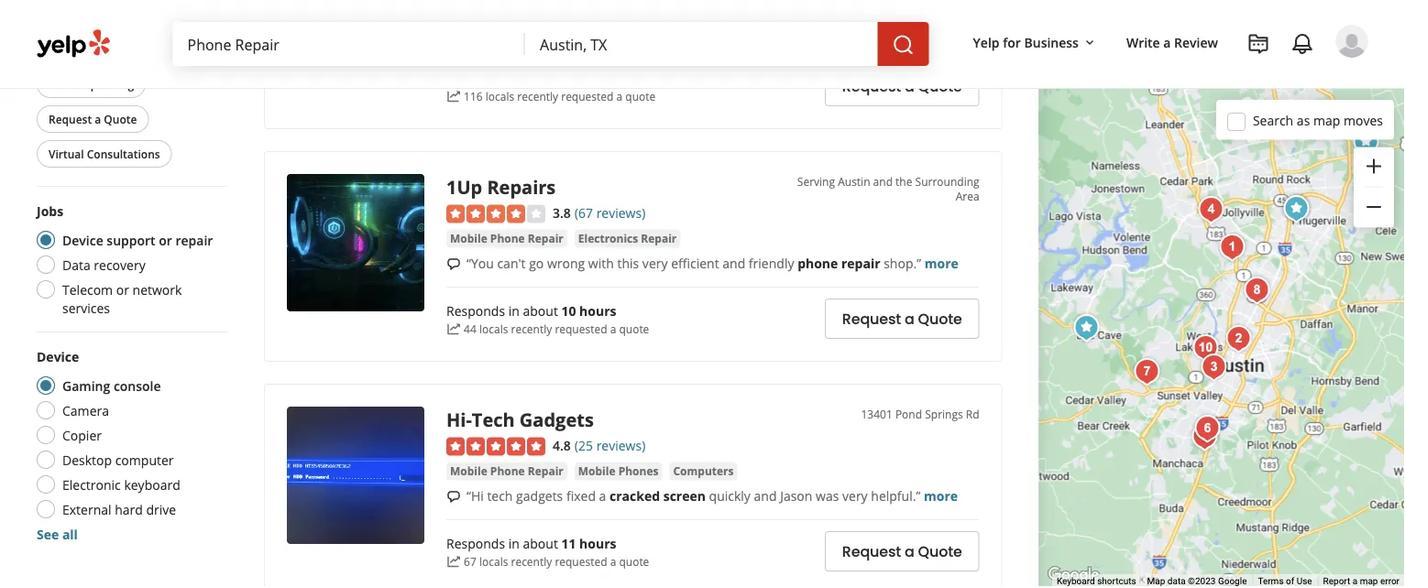 Task type: vqa. For each thing, say whether or not it's contained in the screenshot.
the topmost map
yes



Task type: describe. For each thing, give the bounding box(es) containing it.
ubreakifix image
[[1189, 411, 1226, 447]]

use
[[1297, 576, 1312, 587]]

external hard drive
[[62, 501, 176, 518]]

1up
[[446, 174, 482, 199]]

6
[[561, 69, 569, 87]]

0 vertical spatial requested
[[561, 89, 614, 104]]

google image
[[1044, 564, 1104, 588]]

hi-tech gadgets
[[446, 407, 594, 432]]

electronics repair link
[[574, 230, 680, 248]]

(25 reviews) link
[[575, 435, 646, 455]]

quote for hi-tech gadgets
[[619, 554, 649, 569]]

jason
[[780, 488, 812, 505]]

request a quote for responds in about 10 hours
[[842, 309, 962, 329]]

a down search icon
[[905, 76, 914, 97]]

are
[[953, 4, 973, 21]]

electronics repair button
[[574, 230, 680, 248]]

request for responds in about 10 hours
[[842, 309, 901, 329]]

virtual consultations button
[[37, 140, 172, 168]]

can't
[[497, 255, 526, 272]]

a down shop."
[[905, 309, 914, 329]]

cracked
[[610, 488, 660, 505]]

0 horizontal spatial very
[[642, 255, 668, 272]]

virtual
[[49, 146, 84, 161]]

a right fixed
[[599, 488, 606, 505]]

helpful."
[[871, 488, 921, 505]]

a right the report
[[1353, 576, 1358, 587]]

10
[[561, 302, 576, 320]]

about for repairs
[[523, 302, 558, 320]]

and inside here so many times (yes i'm clumsy), and they are always extremely..."
[[898, 4, 920, 21]]

error
[[1380, 576, 1400, 587]]

more for 1up repairs
[[925, 255, 959, 272]]

0 vertical spatial quote
[[625, 89, 656, 104]]

virtual consultations
[[49, 146, 160, 161]]

"hi tech gadgets fixed a cracked screen quickly and jason was very helpful." more
[[467, 488, 958, 505]]

repair for 1up repairs
[[528, 231, 563, 246]]

open now button
[[37, 36, 116, 63]]

group containing open now
[[33, 6, 227, 171]]

gotten
[[510, 4, 549, 21]]

map for error
[[1360, 576, 1378, 587]]

shortcuts
[[1097, 576, 1136, 587]]

repair for hi-tech gadgets
[[528, 464, 563, 479]]

0 vertical spatial recently
[[517, 89, 558, 104]]

locals for tech
[[479, 554, 508, 569]]

(25 reviews)
[[575, 437, 646, 455]]

request a quote down fast-responding 'button' at the left of the page
[[49, 111, 137, 126]]

quote up consultations
[[104, 111, 137, 126]]

fast-responding button
[[37, 71, 146, 98]]

reviews) for 1up repairs
[[596, 204, 646, 222]]

notifications image
[[1291, 33, 1313, 55]]

as
[[1297, 112, 1310, 129]]

request for responds in about 6 hours
[[842, 76, 901, 97]]

here so many times (yes i'm clumsy), and they are always extremely..."
[[467, 4, 973, 40]]

116 locals recently requested a quote
[[464, 89, 656, 104]]

electronic keyboard
[[62, 476, 180, 494]]

gaming
[[62, 377, 110, 395]]

user actions element
[[958, 23, 1394, 136]]

all
[[62, 526, 78, 543]]

atx cell repair image
[[1214, 229, 1250, 266]]

mobile phone repair button for repairs
[[446, 230, 567, 248]]

zoom in image
[[1363, 155, 1385, 177]]

business
[[1024, 33, 1079, 51]]

device for device
[[37, 348, 79, 365]]

1 in from the top
[[508, 69, 520, 87]]

write a review link
[[1119, 26, 1225, 59]]

fast-
[[49, 77, 74, 92]]

a down cracked
[[610, 554, 616, 569]]

review
[[1174, 33, 1218, 51]]

repairs
[[487, 174, 556, 199]]

phones
[[618, 464, 658, 479]]

open now
[[49, 42, 105, 57]]

1 vertical spatial repair
[[841, 255, 880, 272]]

mobile down the (25
[[578, 464, 616, 479]]

pond
[[895, 407, 922, 422]]

recently for tech
[[511, 554, 552, 569]]

phone for repairs
[[490, 231, 525, 246]]

computers button
[[669, 462, 737, 481]]

locals for repairs
[[479, 321, 508, 337]]

0 vertical spatial phone
[[574, 4, 614, 21]]

quote for 1up repairs
[[619, 321, 649, 337]]

serving austin and the surrounding area
[[797, 174, 979, 203]]

clumsy),
[[846, 4, 894, 21]]

google
[[1218, 576, 1247, 587]]

(67 reviews) link
[[575, 202, 646, 222]]

map for moves
[[1313, 112, 1340, 129]]

recently for repairs
[[511, 321, 552, 337]]

16 speech v2 image for hi-
[[446, 490, 461, 504]]

1up repairs image down 'frankenstein computers' icon in the right of the page
[[1220, 321, 1257, 357]]

data recovery
[[62, 256, 145, 274]]

fixed
[[566, 488, 596, 505]]

friendly
[[749, 255, 794, 272]]

and left jason
[[754, 488, 777, 505]]

cpr cell phone repair south austin image
[[1186, 419, 1223, 456]]

times
[[761, 4, 794, 21]]

search as map moves
[[1253, 112, 1383, 129]]

16 chevron down v2 image
[[1082, 35, 1097, 50]]

console
[[114, 377, 161, 395]]

ruby a. image
[[1335, 25, 1368, 58]]

network
[[133, 281, 182, 298]]

0 vertical spatial or
[[159, 231, 172, 249]]

services
[[62, 299, 110, 317]]

fast-responding
[[49, 77, 134, 92]]

(yes
[[797, 4, 821, 21]]

my
[[552, 4, 571, 21]]

yelp for business
[[973, 33, 1079, 51]]

hours for hi-tech gadgets
[[579, 535, 616, 553]]

see all button
[[37, 526, 78, 543]]

requested for 1up repairs
[[555, 321, 607, 337]]

mobile phones button
[[574, 462, 662, 481]]

mobile phone repair link for repairs
[[446, 230, 567, 248]]

see all
[[37, 526, 78, 543]]

computer
[[115, 451, 174, 469]]

consultations
[[87, 146, 160, 161]]

the
[[896, 174, 912, 189]]

4.8 link
[[553, 435, 571, 455]]

for
[[1003, 33, 1021, 51]]

report a map error link
[[1323, 576, 1400, 587]]

mobile phone repair for repairs
[[450, 231, 563, 246]]

always
[[467, 22, 507, 40]]

bee caves wireless image
[[1187, 330, 1224, 367]]

1 horizontal spatial group
[[1354, 147, 1394, 228]]

map region
[[1009, 0, 1405, 588]]

0 vertical spatial more link
[[588, 22, 622, 40]]

gaming console
[[62, 377, 161, 395]]

mobile phone repair for tech
[[450, 464, 563, 479]]

a down repaired
[[616, 89, 622, 104]]

0 vertical spatial hours
[[572, 69, 609, 87]]

terms of use link
[[1258, 576, 1312, 587]]

shop."
[[884, 255, 921, 272]]

1 16 speech v2 image from the top
[[446, 6, 461, 21]]

request for responds in about 11 hours
[[842, 542, 901, 562]]

support
[[107, 231, 155, 249]]

1 16 trending v2 image from the top
[[446, 89, 461, 104]]

3.8 star rating image
[[446, 205, 545, 223]]

and inside the serving austin and the surrounding area
[[873, 174, 893, 189]]

go
[[529, 255, 544, 272]]

gadgets
[[516, 488, 563, 505]]

repair inside 'link'
[[641, 231, 677, 246]]

have
[[478, 4, 507, 21]]

in for tech
[[508, 535, 520, 553]]



Task type: locate. For each thing, give the bounding box(es) containing it.
"i
[[467, 4, 475, 21]]

quote down near field
[[625, 89, 656, 104]]

more for hi-tech gadgets
[[924, 488, 958, 505]]

1 none field from the left
[[187, 34, 511, 54]]

44
[[464, 321, 476, 337]]

mobile phone repair button up can't
[[446, 230, 567, 248]]

1 vertical spatial phone
[[490, 464, 525, 479]]

option group containing device
[[31, 347, 227, 544]]

request down shop."
[[842, 309, 901, 329]]

4.8 star rating image
[[446, 438, 545, 456]]

0 vertical spatial reviews)
[[596, 204, 646, 222]]

device up data
[[62, 231, 103, 249]]

3 responds from the top
[[446, 535, 505, 553]]

was
[[816, 488, 839, 505]]

rd
[[966, 407, 979, 422]]

16 trending v2 image for hi-tech gadgets
[[446, 555, 461, 570]]

1up repairs image up ubreakifix icon
[[1195, 349, 1232, 386]]

quote for responds in about 11 hours
[[918, 542, 962, 562]]

repaired
[[618, 4, 672, 21]]

0 vertical spatial responds
[[446, 69, 505, 87]]

0 horizontal spatial phone
[[574, 4, 614, 21]]

more down "i have gotten my phone repaired
[[588, 22, 622, 40]]

responds for hi-
[[446, 535, 505, 553]]

tech
[[487, 488, 513, 505]]

recently down responds in about 10 hours
[[511, 321, 552, 337]]

2 responds from the top
[[446, 302, 505, 320]]

1 phone from the top
[[490, 231, 525, 246]]

0 vertical spatial phone
[[490, 231, 525, 246]]

this
[[617, 255, 639, 272]]

and left the
[[873, 174, 893, 189]]

67 locals recently requested a quote
[[464, 554, 649, 569]]

and left friendly
[[722, 255, 745, 272]]

mobile phone repair link up can't
[[446, 230, 567, 248]]

recently down responds in about 11 hours
[[511, 554, 552, 569]]

more right helpful." at the right bottom
[[924, 488, 958, 505]]

request a quote button down shop."
[[825, 299, 979, 339]]

16 speech v2 image left "hi
[[446, 490, 461, 504]]

repair left shop."
[[841, 255, 880, 272]]

request a quote button down helpful." at the right bottom
[[825, 532, 979, 572]]

1 vertical spatial more link
[[925, 255, 959, 272]]

zoom out image
[[1363, 196, 1385, 218]]

a inside 'element'
[[1163, 33, 1171, 51]]

request a quote button for responds in about 11 hours
[[825, 532, 979, 572]]

1 vertical spatial device
[[37, 348, 79, 365]]

phone
[[574, 4, 614, 21], [798, 255, 838, 272]]

2 none field from the left
[[540, 34, 863, 54]]

2 about from the top
[[523, 302, 558, 320]]

1 vertical spatial or
[[116, 281, 129, 298]]

macdoctors image
[[1068, 310, 1105, 346]]

16 trending v2 image left 67
[[446, 555, 461, 570]]

1 vertical spatial quote
[[619, 321, 649, 337]]

about up 67 locals recently requested a quote
[[523, 535, 558, 553]]

3 16 speech v2 image from the top
[[446, 490, 461, 504]]

mobile up "hi
[[450, 464, 487, 479]]

write a review
[[1126, 33, 1218, 51]]

search
[[1253, 112, 1293, 129]]

2 vertical spatial more
[[924, 488, 958, 505]]

mobile phones link
[[574, 462, 662, 481]]

1 vertical spatial reviews)
[[596, 437, 646, 455]]

1 horizontal spatial map
[[1360, 576, 1378, 587]]

2 reviews) from the top
[[596, 437, 646, 455]]

responds up 67
[[446, 535, 505, 553]]

1 horizontal spatial repair
[[841, 255, 880, 272]]

2 vertical spatial locals
[[479, 554, 508, 569]]

0 vertical spatial mobile phone repair link
[[446, 230, 567, 248]]

mobile for 1up
[[450, 231, 487, 246]]

1 vertical spatial phone
[[798, 255, 838, 272]]

responds for 1up
[[446, 302, 505, 320]]

1 vertical spatial 16 trending v2 image
[[446, 322, 461, 337]]

quote
[[918, 76, 962, 97], [104, 111, 137, 126], [918, 309, 962, 329], [918, 542, 962, 562]]

computers
[[673, 464, 734, 479]]

desktop
[[62, 451, 112, 469]]

1 vertical spatial mobile phone repair
[[450, 464, 563, 479]]

projects image
[[1247, 33, 1269, 55]]

report
[[1323, 576, 1350, 587]]

request a quote down search icon
[[842, 76, 962, 97]]

mobile phones
[[578, 464, 658, 479]]

in up 44 locals recently requested a quote
[[508, 302, 520, 320]]

4.8
[[553, 437, 571, 455]]

0 vertical spatial mobile phone repair button
[[446, 230, 567, 248]]

2 16 speech v2 image from the top
[[446, 257, 461, 272]]

quote down helpful." at the right bottom
[[918, 542, 962, 562]]

16 trending v2 image left 44
[[446, 322, 461, 337]]

2 mobile phone repair button from the top
[[446, 462, 567, 481]]

2 vertical spatial in
[[508, 535, 520, 553]]

about left 6
[[523, 69, 558, 87]]

©2023
[[1188, 576, 1216, 587]]

and
[[898, 4, 920, 21], [873, 174, 893, 189], [722, 255, 745, 272], [754, 488, 777, 505]]

requested for hi-tech gadgets
[[555, 554, 607, 569]]

about up 44 locals recently requested a quote
[[523, 302, 558, 320]]

very right the this
[[642, 255, 668, 272]]

3 in from the top
[[508, 535, 520, 553]]

data
[[1168, 576, 1186, 587]]

1 vertical spatial mobile phone repair button
[[446, 462, 567, 481]]

in up 116 locals recently requested a quote
[[508, 69, 520, 87]]

2 vertical spatial more link
[[924, 488, 958, 505]]

quote for responds in about 6 hours
[[918, 76, 962, 97]]

phone right my
[[574, 4, 614, 21]]

hi-tech gadgets image
[[287, 407, 424, 544]]

in
[[508, 69, 520, 87], [508, 302, 520, 320], [508, 535, 520, 553]]

request a quote button for responds in about 10 hours
[[825, 299, 979, 339]]

telecom
[[62, 281, 113, 298]]

1 horizontal spatial none field
[[540, 34, 863, 54]]

16 speech v2 image left "i
[[446, 6, 461, 21]]

16 trending v2 image for 1up repairs
[[446, 322, 461, 337]]

responds up 44
[[446, 302, 505, 320]]

reviews) up mobile phones
[[596, 437, 646, 455]]

1 about from the top
[[523, 69, 558, 87]]

locals right 67
[[479, 554, 508, 569]]

repair up go
[[528, 231, 563, 246]]

locals
[[486, 89, 514, 104], [479, 321, 508, 337], [479, 554, 508, 569]]

1up repairs link
[[446, 174, 556, 199]]

map data ©2023 google
[[1147, 576, 1247, 587]]

phone up 'tech'
[[490, 464, 525, 479]]

0 vertical spatial more
[[588, 22, 622, 40]]

option group containing jobs
[[31, 202, 227, 317]]

request down helpful." at the right bottom
[[842, 542, 901, 562]]

(67 reviews)
[[575, 204, 646, 222]]

more link for 1up repairs
[[925, 255, 959, 272]]

2 mobile phone repair link from the top
[[446, 462, 567, 481]]

data
[[62, 256, 90, 274]]

repair up network
[[175, 231, 213, 249]]

recently down responds in about 6 hours
[[517, 89, 558, 104]]

hours for 1up repairs
[[579, 302, 616, 320]]

electronics
[[578, 231, 638, 246]]

1up repairs image
[[1220, 321, 1257, 357], [1195, 349, 1232, 386]]

a
[[1163, 33, 1171, 51], [905, 76, 914, 97], [616, 89, 622, 104], [95, 111, 101, 126], [905, 309, 914, 329], [610, 321, 616, 337], [599, 488, 606, 505], [905, 542, 914, 562], [610, 554, 616, 569], [1353, 576, 1358, 587]]

1 vertical spatial more
[[925, 255, 959, 272]]

phone right friendly
[[798, 255, 838, 272]]

a down fast-responding 'button' at the left of the page
[[95, 111, 101, 126]]

wrong
[[547, 255, 585, 272]]

1 vertical spatial mobile phone repair link
[[446, 462, 567, 481]]

16 speech v2 image left "you
[[446, 257, 461, 272]]

responding
[[74, 77, 134, 92]]

2 vertical spatial about
[[523, 535, 558, 553]]

or inside telecom or network services
[[116, 281, 129, 298]]

2 16 trending v2 image from the top
[[446, 322, 461, 337]]

(67
[[575, 204, 593, 222]]

2 vertical spatial responds
[[446, 535, 505, 553]]

13401
[[861, 407, 893, 422]]

responds up "116"
[[446, 69, 505, 87]]

none field find
[[187, 34, 511, 54]]

more link for hi-tech gadgets
[[924, 488, 958, 505]]

option group
[[31, 202, 227, 317], [31, 347, 227, 544]]

0 vertical spatial map
[[1313, 112, 1340, 129]]

0 vertical spatial 16 trending v2 image
[[446, 89, 461, 104]]

request down search icon
[[842, 76, 901, 97]]

1 vertical spatial hours
[[579, 302, 616, 320]]

phone up can't
[[490, 231, 525, 246]]

mobile for hi-
[[450, 464, 487, 479]]

16 trending v2 image
[[446, 89, 461, 104], [446, 322, 461, 337], [446, 555, 461, 570]]

hours
[[572, 69, 609, 87], [579, 302, 616, 320], [579, 535, 616, 553]]

2 vertical spatial hours
[[579, 535, 616, 553]]

0 vertical spatial option group
[[31, 202, 227, 317]]

0 vertical spatial 16 speech v2 image
[[446, 6, 461, 21]]

1 vertical spatial about
[[523, 302, 558, 320]]

44 locals recently requested a quote
[[464, 321, 649, 337]]

requested down 6
[[561, 89, 614, 104]]

electronics repair
[[578, 231, 677, 246]]

more link right shop."
[[925, 255, 959, 272]]

telecom or network services
[[62, 281, 182, 317]]

2 in from the top
[[508, 302, 520, 320]]

16 speech v2 image
[[446, 6, 461, 21], [446, 257, 461, 272], [446, 490, 461, 504]]

recently
[[517, 89, 558, 104], [511, 321, 552, 337], [511, 554, 552, 569]]

0 horizontal spatial group
[[33, 6, 227, 171]]

in up 67 locals recently requested a quote
[[508, 535, 520, 553]]

in for repairs
[[508, 302, 520, 320]]

phone doctor of oakhill image
[[1129, 354, 1165, 390]]

"you
[[467, 255, 494, 272]]

extremely..."
[[510, 22, 584, 40]]

0 horizontal spatial repair
[[175, 231, 213, 249]]

search image
[[892, 34, 914, 56]]

3 about from the top
[[523, 535, 558, 553]]

austin
[[838, 174, 870, 189]]

"i have gotten my phone repaired
[[467, 4, 672, 21]]

reviews) inside (67 reviews) link
[[596, 204, 646, 222]]

1 vertical spatial responds
[[446, 302, 505, 320]]

1 vertical spatial requested
[[555, 321, 607, 337]]

quote down cracked
[[619, 554, 649, 569]]

surrounding
[[915, 174, 979, 189]]

2 option group from the top
[[31, 347, 227, 544]]

mobile phone repair link up 'tech'
[[446, 462, 567, 481]]

none field near
[[540, 34, 863, 54]]

computers link
[[669, 462, 737, 481]]

mobile up "you
[[450, 231, 487, 246]]

repair up gadgets
[[528, 464, 563, 479]]

screen
[[663, 488, 706, 505]]

reviews) for hi-tech gadgets
[[596, 437, 646, 455]]

1 mobile phone repair button from the top
[[446, 230, 567, 248]]

2 vertical spatial 16 speech v2 image
[[446, 490, 461, 504]]

locals right "116"
[[486, 89, 514, 104]]

0 horizontal spatial map
[[1313, 112, 1340, 129]]

1 mobile phone repair from the top
[[450, 231, 563, 246]]

write
[[1126, 33, 1160, 51]]

group
[[33, 6, 227, 171], [1354, 147, 1394, 228]]

3 16 trending v2 image from the top
[[446, 555, 461, 570]]

requested down 11
[[555, 554, 607, 569]]

Find text field
[[187, 34, 511, 54]]

quote down the this
[[619, 321, 649, 337]]

about for tech
[[523, 535, 558, 553]]

1 vertical spatial map
[[1360, 576, 1378, 587]]

a right write
[[1163, 33, 1171, 51]]

map
[[1147, 576, 1165, 587]]

1 vertical spatial locals
[[479, 321, 508, 337]]

0 vertical spatial device
[[62, 231, 103, 249]]

3.8 link
[[553, 202, 571, 222]]

device up gaming at bottom left
[[37, 348, 79, 365]]

hard
[[115, 501, 143, 518]]

hours right 10
[[579, 302, 616, 320]]

quote down shop."
[[918, 309, 962, 329]]

request a quote button down search icon
[[825, 66, 979, 106]]

locals right 44
[[479, 321, 508, 337]]

0 vertical spatial in
[[508, 69, 520, 87]]

drive
[[146, 501, 176, 518]]

a down helpful." at the right bottom
[[905, 542, 914, 562]]

about
[[523, 69, 558, 87], [523, 302, 558, 320], [523, 535, 558, 553]]

so
[[707, 4, 721, 21]]

1up repairs image
[[287, 174, 424, 311]]

2 vertical spatial recently
[[511, 554, 552, 569]]

16 speech v2 image for 1up
[[446, 257, 461, 272]]

0 horizontal spatial or
[[116, 281, 129, 298]]

1 horizontal spatial very
[[842, 488, 868, 505]]

None field
[[187, 34, 511, 54], [540, 34, 863, 54]]

quote down the they
[[918, 76, 962, 97]]

1 horizontal spatial or
[[159, 231, 172, 249]]

pro xi image
[[1348, 124, 1384, 160]]

map left error
[[1360, 576, 1378, 587]]

more link
[[588, 22, 622, 40], [925, 255, 959, 272], [924, 488, 958, 505]]

or right support
[[159, 231, 172, 249]]

None search field
[[173, 22, 933, 66]]

mobile phone repair up 'tech'
[[450, 464, 563, 479]]

request a quote down helpful." at the right bottom
[[842, 542, 962, 562]]

request a quote for responds in about 11 hours
[[842, 542, 962, 562]]

mobile phone repair button for tech
[[446, 462, 567, 481]]

very right was
[[842, 488, 868, 505]]

1 vertical spatial 16 speech v2 image
[[446, 257, 461, 272]]

responds in about 11 hours
[[446, 535, 616, 553]]

16 trending v2 image left "116"
[[446, 89, 461, 104]]

Near text field
[[540, 34, 863, 54]]

0 vertical spatial repair
[[175, 231, 213, 249]]

longhorn mac repair image
[[1278, 191, 1315, 227], [1278, 191, 1315, 227]]

request up virtual
[[49, 111, 92, 126]]

keyboard
[[124, 476, 180, 494]]

of
[[1286, 576, 1294, 587]]

mobile phone repair link for tech
[[446, 462, 567, 481]]

frankenstein computers image
[[1239, 272, 1275, 309]]

1 vertical spatial option group
[[31, 347, 227, 544]]

device for device support or repair
[[62, 231, 103, 249]]

more link right helpful." at the right bottom
[[924, 488, 958, 505]]

recovery
[[94, 256, 145, 274]]

repair
[[528, 231, 563, 246], [641, 231, 677, 246], [528, 464, 563, 479]]

1 vertical spatial very
[[842, 488, 868, 505]]

many
[[724, 4, 757, 21]]

1 option group from the top
[[31, 202, 227, 317]]

2 vertical spatial 16 trending v2 image
[[446, 555, 461, 570]]

hours right 6
[[572, 69, 609, 87]]

0 vertical spatial about
[[523, 69, 558, 87]]

repair inside option group
[[175, 231, 213, 249]]

reviews) inside (25 reviews) link
[[596, 437, 646, 455]]

request a quote button down fast-responding 'button' at the left of the page
[[37, 105, 149, 133]]

1 responds from the top
[[446, 69, 505, 87]]

and left the they
[[898, 4, 920, 21]]

hi-tech gadgets image
[[1193, 192, 1229, 228]]

request a quote for responds in about 6 hours
[[842, 76, 962, 97]]

1 reviews) from the top
[[596, 204, 646, 222]]

3.8
[[553, 204, 571, 222]]

0 horizontal spatial none field
[[187, 34, 511, 54]]

0 vertical spatial mobile phone repair
[[450, 231, 563, 246]]

open
[[49, 42, 77, 57]]

copier
[[62, 427, 102, 444]]

a down with
[[610, 321, 616, 337]]

2 mobile phone repair from the top
[[450, 464, 563, 479]]

phone for tech
[[490, 464, 525, 479]]

more right shop."
[[925, 255, 959, 272]]

mobile phone repair button
[[446, 230, 567, 248], [446, 462, 567, 481]]

0 vertical spatial very
[[642, 255, 668, 272]]

0 vertical spatial locals
[[486, 89, 514, 104]]

mobile phone repair up can't
[[450, 231, 563, 246]]

1 vertical spatial recently
[[511, 321, 552, 337]]

keyboard shortcuts button
[[1057, 575, 1136, 588]]

yelp
[[973, 33, 1000, 51]]

request a quote down shop."
[[842, 309, 962, 329]]

external
[[62, 501, 111, 518]]

2 vertical spatial quote
[[619, 554, 649, 569]]

2 phone from the top
[[490, 464, 525, 479]]

2 vertical spatial requested
[[555, 554, 607, 569]]

i'm
[[824, 4, 842, 21]]

requested down 10
[[555, 321, 607, 337]]

1 vertical spatial in
[[508, 302, 520, 320]]

1 horizontal spatial phone
[[798, 255, 838, 272]]

quote for responds in about 10 hours
[[918, 309, 962, 329]]

with
[[588, 255, 614, 272]]

repair up efficient
[[641, 231, 677, 246]]

map right as
[[1313, 112, 1340, 129]]

1 mobile phone repair link from the top
[[446, 230, 567, 248]]

or down recovery
[[116, 281, 129, 298]]

request a quote button for responds in about 6 hours
[[825, 66, 979, 106]]

more link down "i have gotten my phone repaired
[[588, 22, 622, 40]]

terms
[[1258, 576, 1284, 587]]

hours right 11
[[579, 535, 616, 553]]

reviews) up electronics repair
[[596, 204, 646, 222]]

springs
[[925, 407, 963, 422]]

mobile phone repair button up 'tech'
[[446, 462, 567, 481]]

device support or repair
[[62, 231, 213, 249]]

hi-
[[446, 407, 472, 432]]



